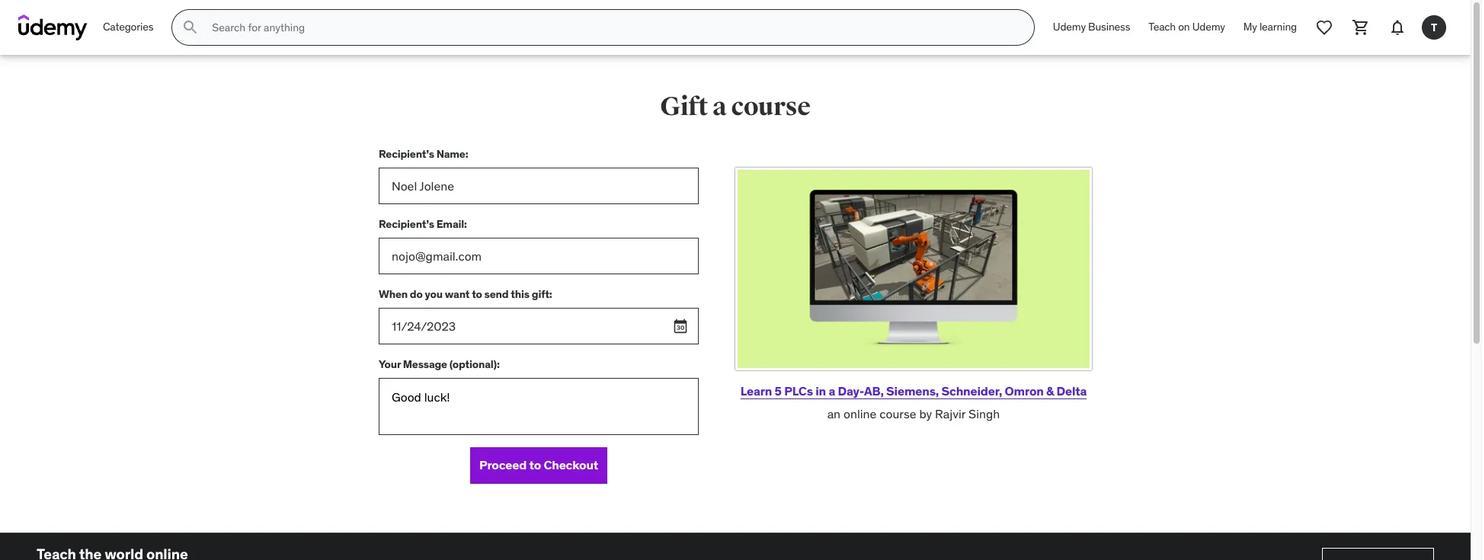 Task type: describe. For each thing, give the bounding box(es) containing it.
learn 5 plcs in a day-ab, siemens, schneider, omron & delta
[[741, 383, 1087, 399]]

plcs
[[784, 383, 813, 399]]

your message (optional):
[[379, 357, 500, 371]]

in
[[816, 383, 826, 399]]

course for online
[[880, 406, 917, 422]]

want
[[445, 287, 470, 301]]

categories
[[103, 20, 153, 34]]

teach on udemy
[[1149, 20, 1225, 34]]

proceed to checkout button
[[470, 447, 607, 484]]

an online course by rajvir singh
[[827, 406, 1000, 422]]

(optional):
[[450, 357, 500, 371]]

t link
[[1416, 9, 1453, 46]]

Recipient's Name: text field
[[379, 168, 699, 204]]

name:
[[436, 147, 468, 161]]

on
[[1178, 20, 1190, 34]]

gift
[[660, 91, 708, 123]]

shopping cart with 0 items image
[[1352, 18, 1370, 37]]

message
[[403, 357, 447, 371]]

teach
[[1149, 20, 1176, 34]]

proceed to checkout
[[479, 458, 598, 473]]

my learning link
[[1234, 9, 1306, 46]]

business
[[1088, 20, 1130, 34]]

udemy business link
[[1044, 9, 1140, 46]]

do
[[410, 287, 423, 301]]

day-
[[838, 383, 864, 399]]

gift:
[[532, 287, 552, 301]]

my
[[1244, 20, 1257, 34]]

learn 5 plcs in a day-ab, siemens, schneider, omron & delta link
[[741, 383, 1087, 399]]

categories button
[[94, 9, 163, 46]]

ab,
[[864, 383, 884, 399]]

gift a course
[[660, 91, 811, 123]]

recipient's email:
[[379, 217, 467, 231]]

recipient's for recipient's name:
[[379, 147, 434, 161]]

0 vertical spatial to
[[472, 287, 482, 301]]

online
[[844, 406, 877, 422]]

1 udemy from the left
[[1053, 20, 1086, 34]]

recipient's name:
[[379, 147, 468, 161]]

omron
[[1005, 383, 1044, 399]]

email:
[[436, 217, 467, 231]]

proceed
[[479, 458, 527, 473]]



Task type: vqa. For each thing, say whether or not it's contained in the screenshot.
4.0 & up up
no



Task type: locate. For each thing, give the bounding box(es) containing it.
notifications image
[[1389, 18, 1407, 37]]

recipient's left name:
[[379, 147, 434, 161]]

recipient's for recipient's email:
[[379, 217, 434, 231]]

0 vertical spatial a
[[713, 91, 727, 123]]

1 horizontal spatial to
[[529, 458, 541, 473]]

t
[[1431, 20, 1437, 34]]

1 recipient's from the top
[[379, 147, 434, 161]]

to
[[472, 287, 482, 301], [529, 458, 541, 473]]

a right gift
[[713, 91, 727, 123]]

wishlist image
[[1315, 18, 1334, 37]]

When do you want to send this gift: text field
[[379, 308, 699, 344]]

learn
[[741, 383, 772, 399]]

your
[[379, 357, 401, 371]]

0 vertical spatial recipient's
[[379, 147, 434, 161]]

my learning
[[1244, 20, 1297, 34]]

1 horizontal spatial course
[[880, 406, 917, 422]]

to right proceed
[[529, 458, 541, 473]]

0 vertical spatial course
[[731, 91, 811, 123]]

course
[[731, 91, 811, 123], [880, 406, 917, 422]]

when do you want to send this gift:
[[379, 287, 552, 301]]

teach on udemy link
[[1140, 9, 1234, 46]]

1 horizontal spatial udemy
[[1193, 20, 1225, 34]]

1 vertical spatial a
[[829, 383, 835, 399]]

1 vertical spatial course
[[880, 406, 917, 422]]

singh
[[969, 406, 1000, 422]]

0 horizontal spatial course
[[731, 91, 811, 123]]

udemy
[[1053, 20, 1086, 34], [1193, 20, 1225, 34]]

0 horizontal spatial to
[[472, 287, 482, 301]]

course for a
[[731, 91, 811, 123]]

a right in
[[829, 383, 835, 399]]

learning
[[1260, 20, 1297, 34]]

siemens,
[[886, 383, 939, 399]]

1 vertical spatial recipient's
[[379, 217, 434, 231]]

send
[[484, 287, 509, 301]]

you
[[425, 287, 443, 301]]

recipient's left email:
[[379, 217, 434, 231]]

Recipient's Email: email field
[[379, 238, 699, 274]]

this
[[511, 287, 530, 301]]

Search for anything text field
[[209, 14, 1016, 40]]

Your Message (optional): text field
[[379, 378, 699, 435]]

udemy image
[[18, 14, 88, 40]]

to inside button
[[529, 458, 541, 473]]

to left send
[[472, 287, 482, 301]]

2 udemy from the left
[[1193, 20, 1225, 34]]

0 horizontal spatial a
[[713, 91, 727, 123]]

udemy left business
[[1053, 20, 1086, 34]]

delta
[[1057, 383, 1087, 399]]

&
[[1046, 383, 1054, 399]]

an
[[827, 406, 841, 422]]

udemy business
[[1053, 20, 1130, 34]]

a
[[713, 91, 727, 123], [829, 383, 835, 399]]

1 horizontal spatial a
[[829, 383, 835, 399]]

2 recipient's from the top
[[379, 217, 434, 231]]

1 vertical spatial to
[[529, 458, 541, 473]]

schneider,
[[942, 383, 1002, 399]]

submit search image
[[182, 18, 200, 37]]

rajvir
[[935, 406, 966, 422]]

by
[[919, 406, 932, 422]]

0 horizontal spatial udemy
[[1053, 20, 1086, 34]]

checkout
[[544, 458, 598, 473]]

udemy right on
[[1193, 20, 1225, 34]]

recipient's
[[379, 147, 434, 161], [379, 217, 434, 231]]

when
[[379, 287, 408, 301]]

5
[[775, 383, 782, 399]]



